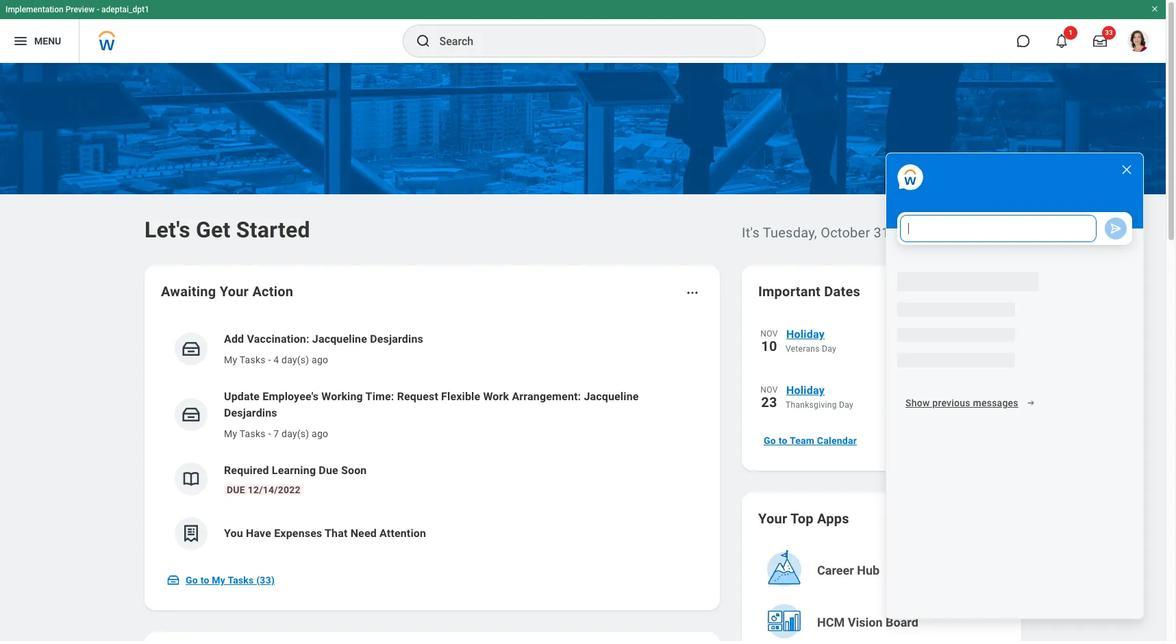 Task type: describe. For each thing, give the bounding box(es) containing it.
related actions image
[[686, 286, 699, 300]]

tasks inside button
[[228, 575, 254, 586]]

menu banner
[[0, 0, 1166, 63]]

request
[[397, 390, 438, 403]]

time:
[[365, 390, 394, 403]]

31,
[[874, 225, 892, 241]]

go to team calendar button
[[758, 427, 862, 455]]

tasks for 7
[[240, 429, 266, 440]]

working
[[321, 390, 363, 403]]

nov for 23
[[761, 386, 778, 395]]

33 button
[[1085, 26, 1116, 56]]

awaiting your action
[[161, 284, 293, 300]]

23
[[761, 395, 777, 411]]

awaiting
[[161, 284, 216, 300]]

add
[[224, 333, 244, 346]]

hcm vision board
[[817, 616, 918, 630]]

0 vertical spatial jacqueline
[[312, 333, 367, 346]]

12/14/2022
[[248, 485, 301, 496]]

started
[[236, 217, 310, 243]]

career
[[817, 564, 854, 578]]

you have expenses that need attention
[[224, 527, 426, 540]]

1 vertical spatial your
[[758, 511, 787, 527]]

inbox image for my tasks - 4 day(s) ago
[[181, 339, 201, 360]]

10
[[761, 338, 777, 355]]

let's
[[145, 217, 190, 243]]

desjardins inside update employee's working time: request flexible work arrangement: jacqueline desjardins
[[224, 407, 277, 420]]

required learning due soon
[[224, 464, 367, 477]]

due 12/14/2022
[[227, 485, 301, 496]]

holiday veterans day
[[786, 328, 836, 354]]

go for go to team calendar
[[764, 436, 776, 447]]

it's
[[742, 225, 760, 241]]

x image
[[1120, 163, 1134, 177]]

go to my tasks (33) button
[[161, 567, 283, 595]]

employee's
[[263, 390, 319, 403]]

add vaccination: jacqueline desjardins
[[224, 333, 423, 346]]

(33)
[[256, 575, 275, 586]]

learning
[[272, 464, 316, 477]]

notifications large image
[[1055, 34, 1069, 48]]

4
[[273, 355, 279, 366]]

top
[[791, 511, 814, 527]]

holiday for 10
[[786, 328, 825, 341]]

tuesday,
[[763, 225, 817, 241]]

menu
[[34, 35, 61, 46]]

send image
[[1109, 222, 1123, 236]]

october
[[821, 225, 870, 241]]

preview
[[66, 5, 95, 14]]

need
[[350, 527, 377, 540]]

attention
[[379, 527, 426, 540]]

hub
[[857, 564, 880, 578]]

holiday button for 10
[[786, 326, 1005, 344]]

board
[[886, 616, 918, 630]]

adeptai_dpt1
[[101, 5, 149, 14]]

hcm
[[817, 616, 845, 630]]

you have expenses that need attention button
[[161, 507, 703, 562]]

action
[[252, 284, 293, 300]]

important dates element
[[758, 318, 1005, 425]]

show previous messages button
[[897, 390, 1043, 417]]

close environment banner image
[[1151, 5, 1159, 13]]

flexible
[[441, 390, 480, 403]]

day for 23
[[839, 401, 853, 410]]

nov 10
[[761, 329, 778, 355]]

tasks for 4
[[240, 355, 266, 366]]

you
[[224, 527, 243, 540]]

implementation preview -   adeptai_dpt1
[[5, 5, 149, 14]]

my tasks - 4 day(s) ago
[[224, 355, 328, 366]]

holiday button for 23
[[786, 382, 1005, 400]]

calendar
[[817, 436, 857, 447]]

dates
[[824, 284, 860, 300]]

holiday thanksgiving day
[[786, 384, 853, 410]]

get
[[196, 217, 231, 243]]

vision
[[848, 616, 883, 630]]

menu button
[[0, 19, 79, 63]]

go for go to my tasks (33)
[[186, 575, 198, 586]]

update employee's working time: request flexible work arrangement: jacqueline desjardins
[[224, 390, 639, 420]]

nov 23
[[761, 386, 778, 411]]

update
[[224, 390, 260, 403]]

career hub button
[[760, 547, 1006, 596]]

profile logan mcneil image
[[1127, 30, 1149, 55]]

inbox large image
[[1093, 34, 1107, 48]]

0 horizontal spatial your
[[220, 284, 249, 300]]

to for team
[[779, 436, 787, 447]]

required
[[224, 464, 269, 477]]



Task type: locate. For each thing, give the bounding box(es) containing it.
nov for 10
[[761, 329, 778, 339]]

1 horizontal spatial jacqueline
[[584, 390, 639, 403]]

holiday inside holiday thanksgiving day
[[786, 384, 825, 397]]

-
[[97, 5, 99, 14], [268, 355, 271, 366], [268, 429, 271, 440]]

1 vertical spatial jacqueline
[[584, 390, 639, 403]]

0 horizontal spatial desjardins
[[224, 407, 277, 420]]

my for my tasks - 7 day(s) ago
[[224, 429, 237, 440]]

ago
[[312, 355, 328, 366], [312, 429, 328, 440]]

ago down add vaccination: jacqueline desjardins
[[312, 355, 328, 366]]

holiday button
[[786, 326, 1005, 344], [786, 382, 1005, 400]]

ago for my tasks - 7 day(s) ago
[[312, 429, 328, 440]]

my down the update
[[224, 429, 237, 440]]

0 vertical spatial go
[[764, 436, 776, 447]]

tasks left "(33)"
[[228, 575, 254, 586]]

0 vertical spatial ago
[[312, 355, 328, 366]]

awaiting your action list
[[161, 321, 703, 562]]

vaccination:
[[247, 333, 309, 346]]

1 ago from the top
[[312, 355, 328, 366]]

day(s) right 7 on the left bottom of the page
[[282, 429, 309, 440]]

None text field
[[900, 215, 1097, 242]]

holiday up veterans
[[786, 328, 825, 341]]

dashboard expenses image
[[181, 524, 201, 545]]

my
[[224, 355, 237, 366], [224, 429, 237, 440], [212, 575, 225, 586]]

important dates
[[758, 284, 860, 300]]

2 vertical spatial my
[[212, 575, 225, 586]]

jacqueline inside update employee's working time: request flexible work arrangement: jacqueline desjardins
[[584, 390, 639, 403]]

1 horizontal spatial your
[[758, 511, 787, 527]]

day(s)
[[282, 355, 309, 366], [282, 429, 309, 440]]

- right the preview
[[97, 5, 99, 14]]

0 vertical spatial desjardins
[[370, 333, 423, 346]]

my down add
[[224, 355, 237, 366]]

your left action
[[220, 284, 249, 300]]

it's tuesday, october 31, 2023
[[742, 225, 927, 241]]

important
[[758, 284, 821, 300]]

0 horizontal spatial jacqueline
[[312, 333, 367, 346]]

1 vertical spatial desjardins
[[224, 407, 277, 420]]

your
[[220, 284, 249, 300], [758, 511, 787, 527]]

1 holiday from the top
[[786, 328, 825, 341]]

1 horizontal spatial go
[[764, 436, 776, 447]]

1 vertical spatial day
[[839, 401, 853, 410]]

go to my tasks (33)
[[186, 575, 275, 586]]

1 inbox image from the top
[[181, 339, 201, 360]]

team
[[790, 436, 814, 447]]

due down the required
[[227, 485, 245, 496]]

holiday up thanksgiving
[[786, 384, 825, 397]]

1 vertical spatial tasks
[[240, 429, 266, 440]]

day right thanksgiving
[[839, 401, 853, 410]]

your left top
[[758, 511, 787, 527]]

show previous messages
[[906, 398, 1018, 409]]

apps
[[817, 511, 849, 527]]

- for 4
[[268, 355, 271, 366]]

Search Workday  search field
[[439, 26, 737, 56]]

2 nov from the top
[[761, 386, 778, 395]]

to left team
[[779, 436, 787, 447]]

0 vertical spatial to
[[779, 436, 787, 447]]

arrangement:
[[512, 390, 581, 403]]

- left 7 on the left bottom of the page
[[268, 429, 271, 440]]

go
[[764, 436, 776, 447], [186, 575, 198, 586]]

1 vertical spatial ago
[[312, 429, 328, 440]]

work
[[483, 390, 509, 403]]

show
[[906, 398, 930, 409]]

inbox image for my tasks - 7 day(s) ago
[[181, 405, 201, 425]]

nov left holiday veterans day
[[761, 329, 778, 339]]

2 holiday from the top
[[786, 384, 825, 397]]

1 horizontal spatial due
[[319, 464, 338, 477]]

day inside holiday veterans day
[[822, 345, 836, 354]]

jacqueline
[[312, 333, 367, 346], [584, 390, 639, 403]]

0 vertical spatial inbox image
[[181, 339, 201, 360]]

messages
[[973, 398, 1018, 409]]

0 horizontal spatial to
[[200, 575, 209, 586]]

veterans
[[786, 345, 820, 354]]

1
[[1069, 29, 1073, 36]]

implementation
[[5, 5, 63, 14]]

nov
[[761, 329, 778, 339], [761, 386, 778, 395]]

inbox image left add
[[181, 339, 201, 360]]

previous
[[932, 398, 970, 409]]

7
[[273, 429, 279, 440]]

due
[[319, 464, 338, 477], [227, 485, 245, 496]]

0 horizontal spatial due
[[227, 485, 245, 496]]

2 ago from the top
[[312, 429, 328, 440]]

have
[[246, 527, 271, 540]]

arrow right small image
[[1024, 397, 1038, 410]]

1 vertical spatial inbox image
[[181, 405, 201, 425]]

0 vertical spatial holiday
[[786, 328, 825, 341]]

holiday inside holiday veterans day
[[786, 328, 825, 341]]

that
[[325, 527, 348, 540]]

nov down 10
[[761, 386, 778, 395]]

2 vertical spatial -
[[268, 429, 271, 440]]

0 horizontal spatial day
[[822, 345, 836, 354]]

1 horizontal spatial day
[[839, 401, 853, 410]]

1 vertical spatial to
[[200, 575, 209, 586]]

1 vertical spatial holiday
[[786, 384, 825, 397]]

day(s) for 4
[[282, 355, 309, 366]]

soon
[[341, 464, 367, 477]]

- inside "menu" banner
[[97, 5, 99, 14]]

my for my tasks - 4 day(s) ago
[[224, 355, 237, 366]]

0 vertical spatial my
[[224, 355, 237, 366]]

0 vertical spatial nov
[[761, 329, 778, 339]]

to
[[779, 436, 787, 447], [200, 575, 209, 586]]

let's get started
[[145, 217, 310, 243]]

1 horizontal spatial desjardins
[[370, 333, 423, 346]]

0 vertical spatial holiday button
[[786, 326, 1005, 344]]

day(s) right '4'
[[282, 355, 309, 366]]

- for adeptai_dpt1
[[97, 5, 99, 14]]

desjardins
[[370, 333, 423, 346], [224, 407, 277, 420]]

tasks
[[240, 355, 266, 366], [240, 429, 266, 440], [228, 575, 254, 586]]

2023
[[896, 225, 927, 241]]

career hub
[[817, 564, 880, 578]]

justify image
[[12, 33, 29, 49]]

1 vertical spatial holiday button
[[786, 382, 1005, 400]]

inbox image up book open image
[[181, 405, 201, 425]]

inbox image
[[166, 574, 180, 588]]

holiday
[[786, 328, 825, 341], [786, 384, 825, 397]]

0 vertical spatial due
[[319, 464, 338, 477]]

tasks left 7 on the left bottom of the page
[[240, 429, 266, 440]]

0 vertical spatial day(s)
[[282, 355, 309, 366]]

my inside button
[[212, 575, 225, 586]]

2 holiday button from the top
[[786, 382, 1005, 400]]

desjardins down the update
[[224, 407, 277, 420]]

go left team
[[764, 436, 776, 447]]

thanksgiving
[[786, 401, 837, 410]]

search image
[[415, 33, 431, 49]]

my tasks - 7 day(s) ago
[[224, 429, 328, 440]]

hcm vision board button
[[760, 599, 1006, 642]]

1 vertical spatial my
[[224, 429, 237, 440]]

inbox image
[[181, 339, 201, 360], [181, 405, 201, 425]]

- left '4'
[[268, 355, 271, 366]]

0 vertical spatial your
[[220, 284, 249, 300]]

2 inbox image from the top
[[181, 405, 201, 425]]

to right inbox icon at the bottom left
[[200, 575, 209, 586]]

holiday for 23
[[786, 384, 825, 397]]

0 horizontal spatial go
[[186, 575, 198, 586]]

1 nov from the top
[[761, 329, 778, 339]]

1 vertical spatial due
[[227, 485, 245, 496]]

- for 7
[[268, 429, 271, 440]]

let's get started main content
[[0, 63, 1166, 642]]

1 vertical spatial -
[[268, 355, 271, 366]]

33
[[1105, 29, 1113, 36]]

0 vertical spatial day
[[822, 345, 836, 354]]

jacqueline up working
[[312, 333, 367, 346]]

desjardins up time:
[[370, 333, 423, 346]]

ago down working
[[312, 429, 328, 440]]

day
[[822, 345, 836, 354], [839, 401, 853, 410]]

to for my
[[200, 575, 209, 586]]

tasks left '4'
[[240, 355, 266, 366]]

1 vertical spatial day(s)
[[282, 429, 309, 440]]

1 vertical spatial go
[[186, 575, 198, 586]]

2 day(s) from the top
[[282, 429, 309, 440]]

1 button
[[1047, 26, 1077, 56]]

go to team calendar
[[764, 436, 857, 447]]

0 vertical spatial tasks
[[240, 355, 266, 366]]

go right inbox icon at the bottom left
[[186, 575, 198, 586]]

1 vertical spatial nov
[[761, 386, 778, 395]]

expenses
[[274, 527, 322, 540]]

2 vertical spatial tasks
[[228, 575, 254, 586]]

jacqueline right arrangement:
[[584, 390, 639, 403]]

day inside holiday thanksgiving day
[[839, 401, 853, 410]]

due left the soon
[[319, 464, 338, 477]]

my right inbox icon at the bottom left
[[212, 575, 225, 586]]

0 vertical spatial -
[[97, 5, 99, 14]]

1 day(s) from the top
[[282, 355, 309, 366]]

day right veterans
[[822, 345, 836, 354]]

day(s) for 7
[[282, 429, 309, 440]]

book open image
[[181, 469, 201, 490]]

1 holiday button from the top
[[786, 326, 1005, 344]]

ago for my tasks - 4 day(s) ago
[[312, 355, 328, 366]]

your top apps
[[758, 511, 849, 527]]

day for 10
[[822, 345, 836, 354]]

1 horizontal spatial to
[[779, 436, 787, 447]]



Task type: vqa. For each thing, say whether or not it's contained in the screenshot.
chevron down icon
no



